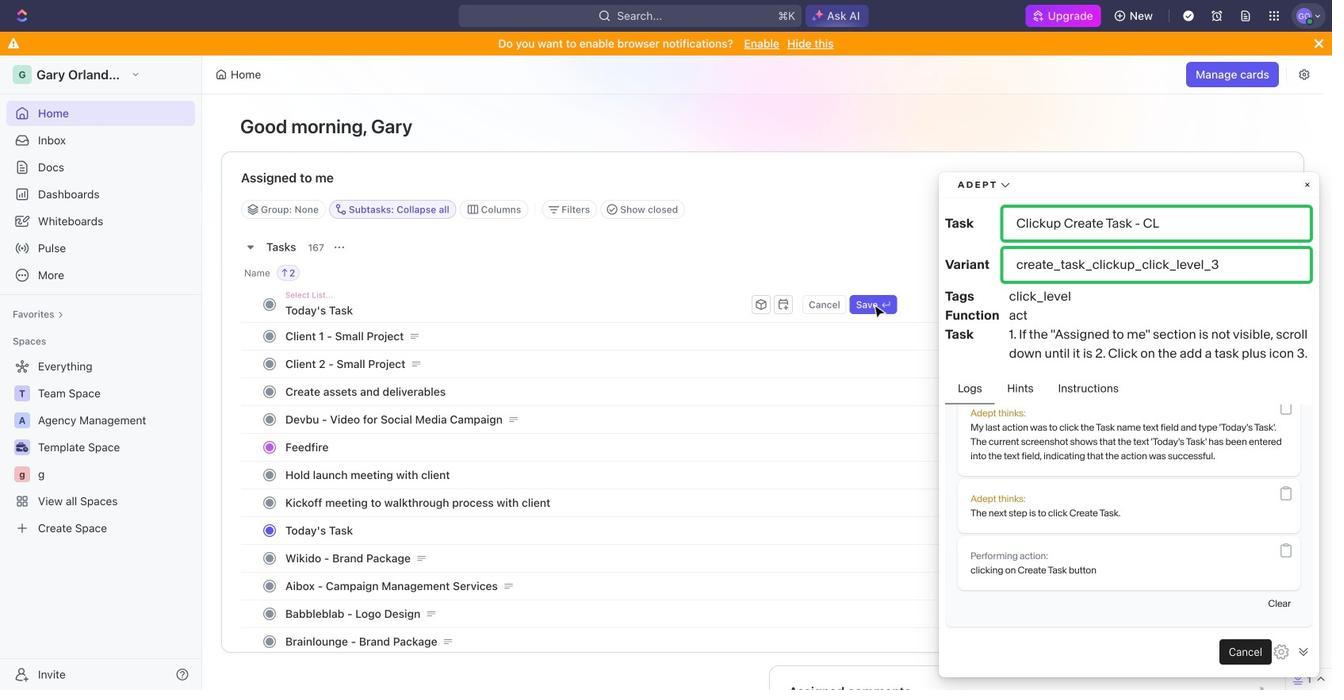 Task type: locate. For each thing, give the bounding box(es) containing it.
agency management, , element
[[14, 412, 30, 428]]

tree inside sidebar navigation
[[6, 354, 195, 541]]

Search tasks... text field
[[1061, 198, 1219, 221]]

business time image
[[16, 443, 28, 452]]

tree
[[6, 354, 195, 541]]



Task type: vqa. For each thing, say whether or not it's contained in the screenshot.
more to the middle
no



Task type: describe. For each thing, give the bounding box(es) containing it.
sidebar navigation
[[0, 56, 205, 690]]

Task name or type '/' for commands text field
[[286, 297, 749, 323]]

g, , element
[[14, 466, 30, 482]]

gary orlando's workspace, , element
[[13, 65, 32, 84]]

team space, , element
[[14, 386, 30, 401]]



